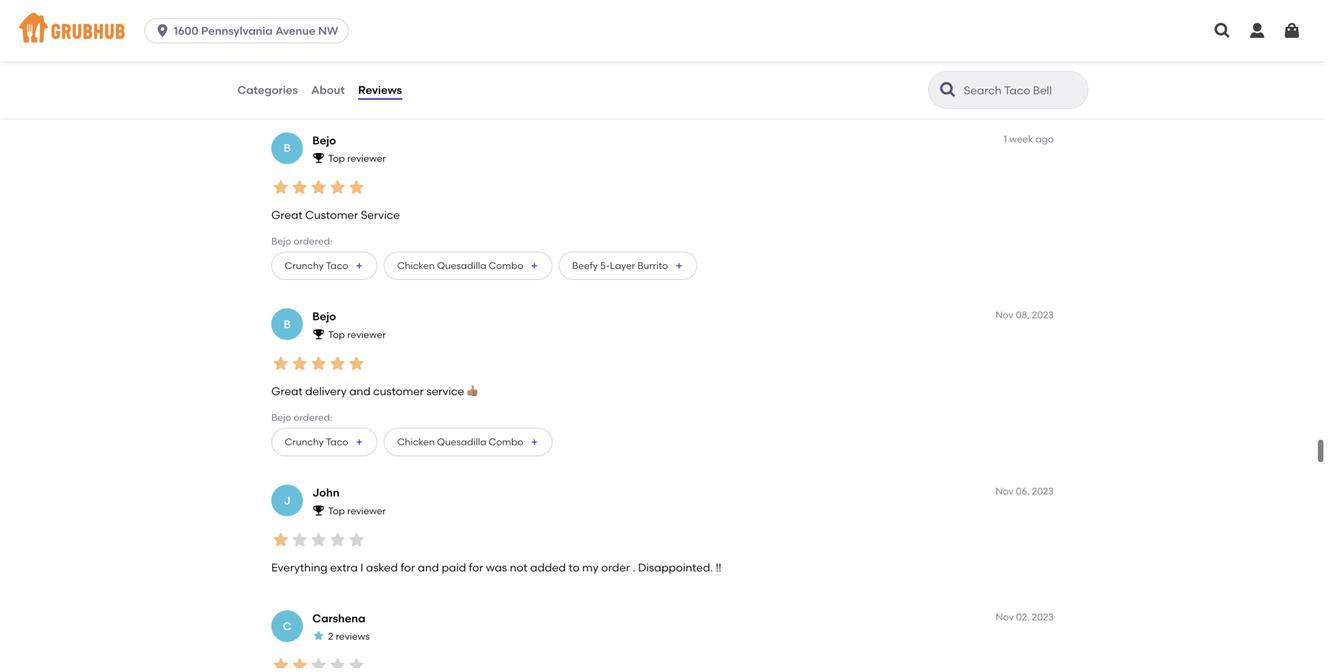 Task type: locate. For each thing, give the bounding box(es) containing it.
2 vertical spatial trophy icon image
[[312, 504, 325, 517]]

all
[[855, 16, 868, 29]]

top
[[328, 153, 345, 164], [328, 329, 345, 340], [328, 505, 345, 517]]

star
[[365, 16, 386, 29], [433, 32, 454, 46]]

2 nov from the top
[[996, 486, 1014, 497]]

1 vertical spatial chicken
[[397, 437, 435, 448]]

0 vertical spatial trophy icon image
[[312, 152, 325, 164]]

1 horizontal spatial svg image
[[1248, 21, 1267, 40]]

0 horizontal spatial a
[[346, 16, 354, 29]]

the left 'chips' at the right of the page
[[775, 16, 793, 29]]

my inside i would give it a 5 star but the crunchy taco was soggy n the fries were cold n spilled in the bag the chips were all in the bag n the ice was melted in soda. but my driver gets a 5 star for delivery 🙂
[[336, 32, 352, 46]]

j
[[284, 494, 291, 507]]

bejo
[[312, 134, 336, 147], [271, 235, 291, 247], [312, 310, 336, 323], [271, 412, 291, 423]]

bejo ordered: for customer
[[271, 235, 333, 247]]

0 horizontal spatial my
[[336, 32, 352, 46]]

top reviewer for i
[[328, 505, 386, 517]]

chips
[[795, 16, 824, 29]]

0 vertical spatial chicken quesadilla combo button
[[384, 252, 553, 280]]

order
[[601, 561, 630, 575]]

quesadilla
[[437, 260, 487, 272], [437, 437, 487, 448]]

1 vertical spatial taco
[[326, 260, 348, 272]]

search icon image
[[939, 80, 958, 99]]

i left would
[[271, 16, 274, 29]]

in right all
[[870, 16, 880, 29]]

the right but on the top of page
[[409, 16, 427, 29]]

reviewer for and
[[347, 329, 386, 340]]

1 vertical spatial my
[[582, 561, 599, 575]]

ordered:
[[322, 59, 361, 71], [294, 235, 333, 247], [294, 412, 333, 423]]

chicken quesadilla combo button for great customer service
[[384, 252, 553, 280]]

delivery left customer
[[305, 385, 347, 398]]

delivery inside i would give it a 5 star but the crunchy taco was soggy n the fries were cold n spilled in the bag the chips were all in the bag n the ice was melted in soda. but my driver gets a 5 star for delivery 🙂
[[474, 32, 515, 46]]

08,
[[1016, 310, 1030, 321]]

nov left 02,
[[996, 611, 1014, 623]]

0 vertical spatial chicken quesadilla combo
[[397, 260, 524, 272]]

2 vertical spatial reviewer
[[347, 505, 386, 517]]

b for great customer service
[[284, 141, 291, 155]]

1 vertical spatial great
[[271, 385, 303, 398]]

1 crunchy taco button from the top
[[271, 252, 378, 280]]

combo
[[489, 260, 524, 272], [489, 437, 524, 448]]

2 quesadilla from the top
[[437, 437, 487, 448]]

were right fries
[[617, 16, 644, 29]]

2 combo from the top
[[489, 437, 524, 448]]

1 vertical spatial nov
[[996, 486, 1014, 497]]

1 chicken from the top
[[397, 260, 435, 272]]

svg image
[[1214, 21, 1233, 40], [1248, 21, 1267, 40], [1283, 21, 1302, 40]]

1 vertical spatial b
[[284, 318, 291, 331]]

0 vertical spatial my
[[336, 32, 352, 46]]

bag left 'chips' at the right of the page
[[751, 16, 773, 29]]

3 trophy icon image from the top
[[312, 504, 325, 517]]

the
[[409, 16, 427, 29], [572, 16, 590, 29], [731, 16, 748, 29], [775, 16, 793, 29], [882, 16, 900, 29], [936, 16, 954, 29]]

0 vertical spatial combo
[[489, 260, 524, 272]]

chicken down customer
[[397, 437, 435, 448]]

2 crunchy from the top
[[285, 437, 324, 448]]

disappointed.
[[638, 561, 713, 575]]

1 vertical spatial i
[[361, 561, 363, 575]]

2 2023 from the top
[[1032, 486, 1054, 497]]

bag
[[751, 16, 773, 29], [903, 16, 924, 29]]

3 reviewer from the top
[[347, 505, 386, 517]]

2 b from the top
[[284, 318, 291, 331]]

taco down great customer service
[[326, 260, 348, 272]]

and left customer
[[349, 385, 371, 398]]

2 top reviewer from the top
[[328, 329, 386, 340]]

1 vertical spatial ordered:
[[294, 235, 333, 247]]

0 vertical spatial i
[[271, 16, 274, 29]]

2023 for everything extra i asked for and paid for was not added to my order . disappointed. !!
[[1032, 486, 1054, 497]]

3 n from the left
[[927, 16, 934, 29]]

melted
[[999, 16, 1037, 29]]

Search Taco Bell search field
[[963, 83, 1083, 98]]

2 horizontal spatial in
[[870, 16, 880, 29]]

box
[[361, 84, 378, 95]]

were
[[617, 16, 644, 29], [827, 16, 853, 29]]

5 right gets
[[424, 32, 431, 46]]

2 chicken from the top
[[397, 437, 435, 448]]

top reviewer down john
[[328, 505, 386, 517]]

for right paid
[[469, 561, 484, 575]]

2 crunchy taco from the top
[[285, 437, 348, 448]]

chicken quesadilla combo for great delivery and customer service 👍🏽
[[397, 437, 524, 448]]

0 vertical spatial top reviewer
[[328, 153, 386, 164]]

2 vertical spatial 2023
[[1032, 611, 1054, 623]]

reviewer for i
[[347, 505, 386, 517]]

1 vertical spatial top
[[328, 329, 345, 340]]

crunchy taco button for delivery
[[271, 428, 378, 457]]

for down crunchy
[[456, 32, 471, 46]]

trophy icon image for extra
[[312, 504, 325, 517]]

2 vertical spatial nov
[[996, 611, 1014, 623]]

chicken for and
[[397, 437, 435, 448]]

2 chicken quesadilla combo from the top
[[397, 437, 524, 448]]

1 vertical spatial chicken quesadilla combo
[[397, 437, 524, 448]]

1 week ago
[[1004, 133, 1054, 145]]

1 chicken quesadilla combo button from the top
[[384, 252, 553, 280]]

ordered: up cravings
[[322, 59, 361, 71]]

crunchy taco for delivery
[[285, 437, 348, 448]]

for
[[456, 32, 471, 46], [401, 561, 415, 575], [469, 561, 484, 575]]

driver
[[355, 32, 386, 46]]

customer
[[373, 385, 424, 398]]

was
[[504, 16, 525, 29], [975, 16, 996, 29], [486, 561, 507, 575]]

top for customer
[[328, 153, 345, 164]]

1 vertical spatial trophy icon image
[[312, 328, 325, 341]]

0 vertical spatial crunchy taco
[[285, 260, 348, 272]]

!!
[[716, 561, 722, 575]]

ordered: down great delivery and customer service 👍🏽
[[294, 412, 333, 423]]

2 vertical spatial top reviewer
[[328, 505, 386, 517]]

reviewer up asked
[[347, 505, 386, 517]]

2 vertical spatial ordered:
[[294, 412, 333, 423]]

1 horizontal spatial star
[[433, 32, 454, 46]]

1 bejo ordered: from the top
[[271, 235, 333, 247]]

my
[[336, 32, 352, 46], [582, 561, 599, 575]]

6 the from the left
[[936, 16, 954, 29]]

reviews
[[358, 83, 402, 97]]

and
[[349, 385, 371, 398], [418, 561, 439, 575]]

taco up john
[[326, 437, 348, 448]]

carshena
[[312, 612, 366, 625]]

spilled
[[682, 16, 716, 29]]

1600
[[174, 24, 199, 37]]

1 vertical spatial a
[[414, 32, 421, 46]]

1 b from the top
[[284, 141, 291, 155]]

1 horizontal spatial were
[[827, 16, 853, 29]]

2 n from the left
[[672, 16, 679, 29]]

n right soggy
[[563, 16, 570, 29]]

0 vertical spatial quesadilla
[[437, 260, 487, 272]]

the right all
[[882, 16, 900, 29]]

n
[[563, 16, 570, 29], [672, 16, 679, 29], [927, 16, 934, 29]]

1 vertical spatial quesadilla
[[437, 437, 487, 448]]

i
[[271, 16, 274, 29], [361, 561, 363, 575]]

2 chicken quesadilla combo button from the top
[[384, 428, 553, 457]]

were left all
[[827, 16, 853, 29]]

ordered: down customer at top
[[294, 235, 333, 247]]

plus icon image
[[384, 85, 394, 94], [355, 261, 364, 271], [530, 261, 539, 271], [675, 261, 684, 271], [355, 438, 364, 447], [530, 438, 539, 447]]

1 horizontal spatial n
[[672, 16, 679, 29]]

in left soda.
[[271, 32, 281, 46]]

top reviewer up great customer service
[[328, 153, 386, 164]]

1 horizontal spatial bag
[[903, 16, 924, 29]]

taco right crunchy
[[475, 16, 502, 29]]

crunchy taco down customer at top
[[285, 260, 348, 272]]

0 vertical spatial top
[[328, 153, 345, 164]]

1 top reviewer from the top
[[328, 153, 386, 164]]

2 vertical spatial top
[[328, 505, 345, 517]]

1 top from the top
[[328, 153, 345, 164]]

b for great delivery and customer service 👍🏽
[[284, 318, 291, 331]]

2 the from the left
[[572, 16, 590, 29]]

1 horizontal spatial i
[[361, 561, 363, 575]]

fries
[[593, 16, 615, 29]]

nov
[[996, 310, 1014, 321], [996, 486, 1014, 497], [996, 611, 1014, 623]]

1 reviewer from the top
[[347, 153, 386, 164]]

5 the from the left
[[882, 16, 900, 29]]

chicken quesadilla combo button
[[384, 252, 553, 280], [384, 428, 553, 457]]

bejo ordered: down great delivery and customer service 👍🏽
[[271, 412, 333, 423]]

0 horizontal spatial svg image
[[1214, 21, 1233, 40]]

🙂
[[518, 32, 529, 46]]

4 the from the left
[[775, 16, 793, 29]]

1 horizontal spatial delivery
[[474, 32, 515, 46]]

2 bejo ordered: from the top
[[271, 412, 333, 423]]

i right extra
[[361, 561, 363, 575]]

crunchy up john
[[285, 437, 324, 448]]

b
[[284, 141, 291, 155], [284, 318, 291, 331]]

2 horizontal spatial n
[[927, 16, 934, 29]]

1 vertical spatial 5
[[424, 32, 431, 46]]

2023 for great delivery and customer service 👍🏽
[[1032, 310, 1054, 321]]

in right spilled
[[719, 16, 728, 29]]

0 horizontal spatial n
[[563, 16, 570, 29]]

1 vertical spatial delivery
[[305, 385, 347, 398]]

1 trophy icon image from the top
[[312, 152, 325, 164]]

0 vertical spatial b
[[284, 141, 291, 155]]

5
[[356, 16, 363, 29], [424, 32, 431, 46]]

chicken
[[397, 260, 435, 272], [397, 437, 435, 448]]

1 vertical spatial crunchy
[[285, 437, 324, 448]]

0 vertical spatial crunchy
[[285, 260, 324, 272]]

my right to
[[582, 561, 599, 575]]

3 the from the left
[[731, 16, 748, 29]]

trophy icon image
[[312, 152, 325, 164], [312, 328, 325, 341], [312, 504, 325, 517]]

bejo ordered:
[[271, 235, 333, 247], [271, 412, 333, 423]]

0 vertical spatial nov
[[996, 310, 1014, 321]]

0 horizontal spatial bag
[[751, 16, 773, 29]]

i would give it a 5 star but the crunchy taco was soggy n the fries were cold n spilled in the bag the chips were all in the bag n the ice was melted in soda. but my driver gets a 5 star for delivery 🙂
[[271, 16, 1037, 46]]

0 vertical spatial 2023
[[1032, 310, 1054, 321]]

1 vertical spatial star
[[433, 32, 454, 46]]

2023 right 08,
[[1032, 310, 1054, 321]]

0 horizontal spatial were
[[617, 16, 644, 29]]

top reviewer for service
[[328, 153, 386, 164]]

0 horizontal spatial 5
[[356, 16, 363, 29]]

2023
[[1032, 310, 1054, 321], [1032, 486, 1054, 497], [1032, 611, 1054, 623]]

star down crunchy
[[433, 32, 454, 46]]

2 reviewer from the top
[[347, 329, 386, 340]]

nov for great delivery and customer service 👍🏽
[[996, 310, 1014, 321]]

2 crunchy taco button from the top
[[271, 428, 378, 457]]

delivery
[[474, 32, 515, 46], [305, 385, 347, 398]]

1 combo from the top
[[489, 260, 524, 272]]

0 vertical spatial ordered:
[[322, 59, 361, 71]]

1 crunchy taco from the top
[[285, 260, 348, 272]]

0 vertical spatial and
[[349, 385, 371, 398]]

3 2023 from the top
[[1032, 611, 1054, 623]]

2 reviews
[[328, 631, 370, 642]]

delivery left 🙂
[[474, 32, 515, 46]]

top for delivery
[[328, 329, 345, 340]]

categories button
[[237, 62, 299, 118]]

n left ice
[[927, 16, 934, 29]]

great
[[271, 208, 303, 222], [271, 385, 303, 398]]

crunchy down customer at top
[[285, 260, 324, 272]]

reviewer up service
[[347, 153, 386, 164]]

1 vertical spatial bejo ordered:
[[271, 412, 333, 423]]

1 vertical spatial 2023
[[1032, 486, 1054, 497]]

top up great customer service
[[328, 153, 345, 164]]

main navigation navigation
[[0, 0, 1326, 62]]

the left fries
[[572, 16, 590, 29]]

was left not
[[486, 561, 507, 575]]

crunchy taco button
[[271, 252, 378, 280], [271, 428, 378, 457]]

1 vertical spatial chicken quesadilla combo button
[[384, 428, 553, 457]]

bejo ordered: down customer at top
[[271, 235, 333, 247]]

2 top from the top
[[328, 329, 345, 340]]

02,
[[1017, 611, 1030, 623]]

chicken quesadilla combo
[[397, 260, 524, 272], [397, 437, 524, 448]]

top down john
[[328, 505, 345, 517]]

chicken down service
[[397, 260, 435, 272]]

2 great from the top
[[271, 385, 303, 398]]

in
[[719, 16, 728, 29], [870, 16, 880, 29], [271, 32, 281, 46]]

for right asked
[[401, 561, 415, 575]]

crunchy taco
[[285, 260, 348, 272], [285, 437, 348, 448]]

reviewer up great delivery and customer service 👍🏽
[[347, 329, 386, 340]]

1 n from the left
[[563, 16, 570, 29]]

taco for and
[[326, 437, 348, 448]]

2023 right 02,
[[1032, 611, 1054, 623]]

crunchy taco for customer
[[285, 260, 348, 272]]

1 vertical spatial top reviewer
[[328, 329, 386, 340]]

1 vertical spatial and
[[418, 561, 439, 575]]

my down it at the left of page
[[336, 32, 352, 46]]

1 vertical spatial crunchy taco button
[[271, 428, 378, 457]]

5 right it at the left of page
[[356, 16, 363, 29]]

not
[[510, 561, 528, 575]]

was up 🙂
[[504, 16, 525, 29]]

crunchy taco button up john
[[271, 428, 378, 457]]

layer
[[610, 260, 635, 272]]

top up great delivery and customer service 👍🏽
[[328, 329, 345, 340]]

quesadilla for great customer service
[[437, 260, 487, 272]]

1 great from the top
[[271, 208, 303, 222]]

0 vertical spatial bejo ordered:
[[271, 235, 333, 247]]

0 vertical spatial reviewer
[[347, 153, 386, 164]]

star icon image
[[271, 178, 290, 197], [290, 178, 309, 197], [309, 178, 328, 197], [328, 178, 347, 197], [347, 178, 366, 197], [271, 354, 290, 373], [290, 354, 309, 373], [309, 354, 328, 373], [328, 354, 347, 373], [347, 354, 366, 373], [271, 531, 290, 549], [290, 531, 309, 549], [309, 531, 328, 549], [328, 531, 347, 549], [347, 531, 366, 549], [312, 630, 325, 642], [271, 656, 290, 668], [290, 656, 309, 668], [309, 656, 328, 668], [328, 656, 347, 668], [347, 656, 366, 668]]

1 vertical spatial crunchy taco
[[285, 437, 348, 448]]

3 top reviewer from the top
[[328, 505, 386, 517]]

0 vertical spatial star
[[365, 16, 386, 29]]

and left paid
[[418, 561, 439, 575]]

crunchy taco button down customer at top
[[271, 252, 378, 280]]

nov left 08,
[[996, 310, 1014, 321]]

bag left ice
[[903, 16, 924, 29]]

top reviewer
[[328, 153, 386, 164], [328, 329, 386, 340], [328, 505, 386, 517]]

2 trophy icon image from the top
[[312, 328, 325, 341]]

2 horizontal spatial svg image
[[1283, 21, 1302, 40]]

to
[[569, 561, 580, 575]]

combo for great customer service
[[489, 260, 524, 272]]

1 crunchy from the top
[[285, 260, 324, 272]]

1 quesadilla from the top
[[437, 260, 487, 272]]

the left ice
[[936, 16, 954, 29]]

3 top from the top
[[328, 505, 345, 517]]

a right it at the left of page
[[346, 16, 354, 29]]

the right spilled
[[731, 16, 748, 29]]

nov left 06,
[[996, 486, 1014, 497]]

2023 right 06,
[[1032, 486, 1054, 497]]

0 horizontal spatial i
[[271, 16, 274, 29]]

1 horizontal spatial my
[[582, 561, 599, 575]]

star up the driver
[[365, 16, 386, 29]]

0 vertical spatial chicken
[[397, 260, 435, 272]]

crunchy taco up john
[[285, 437, 348, 448]]

1 chicken quesadilla combo from the top
[[397, 260, 524, 272]]

c
[[283, 620, 292, 633]]

0 vertical spatial delivery
[[474, 32, 515, 46]]

2 vertical spatial taco
[[326, 437, 348, 448]]

a right gets
[[414, 32, 421, 46]]

1 2023 from the top
[[1032, 310, 1054, 321]]

nov 02, 2023
[[996, 611, 1054, 623]]

0 vertical spatial taco
[[475, 16, 502, 29]]

taco inside i would give it a 5 star but the crunchy taco was soggy n the fries were cold n spilled in the bag the chips were all in the bag n the ice was melted in soda. but my driver gets a 5 star for delivery 🙂
[[475, 16, 502, 29]]

avenue
[[275, 24, 316, 37]]

2 were from the left
[[827, 16, 853, 29]]

1 vertical spatial combo
[[489, 437, 524, 448]]

service
[[427, 385, 464, 398]]

0 vertical spatial crunchy taco button
[[271, 252, 378, 280]]

1 vertical spatial reviewer
[[347, 329, 386, 340]]

a
[[346, 16, 354, 29], [414, 32, 421, 46]]

trophy icon image for customer
[[312, 152, 325, 164]]

n right cold at the top
[[672, 16, 679, 29]]

1 nov from the top
[[996, 310, 1014, 321]]

top reviewer up great delivery and customer service 👍🏽
[[328, 329, 386, 340]]

0 vertical spatial great
[[271, 208, 303, 222]]



Task type: vqa. For each thing, say whether or not it's contained in the screenshot.
Milk
no



Task type: describe. For each thing, give the bounding box(es) containing it.
2
[[328, 631, 334, 642]]

great for great delivery and customer service 👍🏽
[[271, 385, 303, 398]]

would
[[277, 16, 309, 29]]

reviews
[[336, 631, 370, 642]]

ordered: for delivery
[[294, 412, 333, 423]]

1 horizontal spatial in
[[719, 16, 728, 29]]

antoinette
[[271, 59, 320, 71]]

plus icon image inside beefy 5-layer burrito button
[[675, 261, 684, 271]]

about
[[311, 83, 345, 97]]

svg image
[[155, 23, 171, 39]]

1 the from the left
[[409, 16, 427, 29]]

0 horizontal spatial delivery
[[305, 385, 347, 398]]

5-
[[600, 260, 610, 272]]

1600 pennsylvania avenue nw
[[174, 24, 338, 37]]

top reviewer for and
[[328, 329, 386, 340]]

soda.
[[284, 32, 313, 46]]

crunchy for delivery
[[285, 437, 324, 448]]

0 vertical spatial a
[[346, 16, 354, 29]]

ago
[[1036, 133, 1054, 145]]

👍🏽
[[467, 385, 478, 398]]

.
[[633, 561, 636, 575]]

0 horizontal spatial star
[[365, 16, 386, 29]]

1 horizontal spatial a
[[414, 32, 421, 46]]

deluxe
[[285, 84, 316, 95]]

2 svg image from the left
[[1248, 21, 1267, 40]]

chicken for service
[[397, 260, 435, 272]]

john
[[312, 486, 340, 500]]

added
[[530, 561, 566, 575]]

crunchy taco button for customer
[[271, 252, 378, 280]]

0 vertical spatial 5
[[356, 16, 363, 29]]

crunchy
[[430, 16, 473, 29]]

extra
[[330, 561, 358, 575]]

ice
[[957, 16, 973, 29]]

3 svg image from the left
[[1283, 21, 1302, 40]]

chicken quesadilla combo for great customer service
[[397, 260, 524, 272]]

antoinette ordered:
[[271, 59, 361, 71]]

nov 08, 2023
[[996, 310, 1054, 321]]

it
[[337, 16, 344, 29]]

beefy 5-layer burrito button
[[559, 252, 697, 280]]

beefy 5-layer burrito
[[572, 260, 668, 272]]

plus icon image inside deluxe cravings box button
[[384, 85, 394, 94]]

2 bag from the left
[[903, 16, 924, 29]]

but
[[316, 32, 334, 46]]

nov 06, 2023
[[996, 486, 1054, 497]]

deluxe cravings box button
[[271, 76, 407, 104]]

categories
[[238, 83, 298, 97]]

trophy icon image for delivery
[[312, 328, 325, 341]]

i inside i would give it a 5 star but the crunchy taco was soggy n the fries were cold n spilled in the bag the chips were all in the bag n the ice was melted in soda. but my driver gets a 5 star for delivery 🙂
[[271, 16, 274, 29]]

burrito
[[638, 260, 668, 272]]

3 nov from the top
[[996, 611, 1014, 623]]

1 svg image from the left
[[1214, 21, 1233, 40]]

1 were from the left
[[617, 16, 644, 29]]

customer
[[305, 208, 358, 222]]

gets
[[388, 32, 411, 46]]

great delivery and customer service 👍🏽
[[271, 385, 478, 398]]

asked
[[366, 561, 398, 575]]

reviews button
[[357, 62, 403, 118]]

was right ice
[[975, 16, 996, 29]]

for inside i would give it a 5 star but the crunchy taco was soggy n the fries were cold n spilled in the bag the chips were all in the bag n the ice was melted in soda. but my driver gets a 5 star for delivery 🙂
[[456, 32, 471, 46]]

paid
[[442, 561, 466, 575]]

about button
[[311, 62, 346, 118]]

quesadilla for great delivery and customer service 👍🏽
[[437, 437, 487, 448]]

06,
[[1016, 486, 1030, 497]]

nov for everything extra i asked for and paid for was not added to my order . disappointed. !!
[[996, 486, 1014, 497]]

cravings
[[318, 84, 359, 95]]

0 horizontal spatial and
[[349, 385, 371, 398]]

everything extra i asked for and paid for was not added to my order . disappointed. !!
[[271, 561, 722, 575]]

bejo ordered: for delivery
[[271, 412, 333, 423]]

give
[[312, 16, 334, 29]]

1 horizontal spatial 5
[[424, 32, 431, 46]]

week
[[1010, 133, 1034, 145]]

ordered: for customer
[[294, 235, 333, 247]]

chicken quesadilla combo button for great delivery and customer service 👍🏽
[[384, 428, 553, 457]]

top for extra
[[328, 505, 345, 517]]

1
[[1004, 133, 1007, 145]]

1600 pennsylvania avenue nw button
[[144, 18, 355, 43]]

crunchy for customer
[[285, 260, 324, 272]]

combo for great delivery and customer service 👍🏽
[[489, 437, 524, 448]]

beefy
[[572, 260, 598, 272]]

1 bag from the left
[[751, 16, 773, 29]]

great for great customer service
[[271, 208, 303, 222]]

great customer service
[[271, 208, 400, 222]]

taco for service
[[326, 260, 348, 272]]

everything
[[271, 561, 328, 575]]

nw
[[318, 24, 338, 37]]

soggy
[[528, 16, 560, 29]]

reviewer for service
[[347, 153, 386, 164]]

0 horizontal spatial in
[[271, 32, 281, 46]]

service
[[361, 208, 400, 222]]

1 horizontal spatial and
[[418, 561, 439, 575]]

cold
[[646, 16, 670, 29]]

deluxe cravings box
[[285, 84, 378, 95]]

pennsylvania
[[201, 24, 273, 37]]

but
[[389, 16, 407, 29]]



